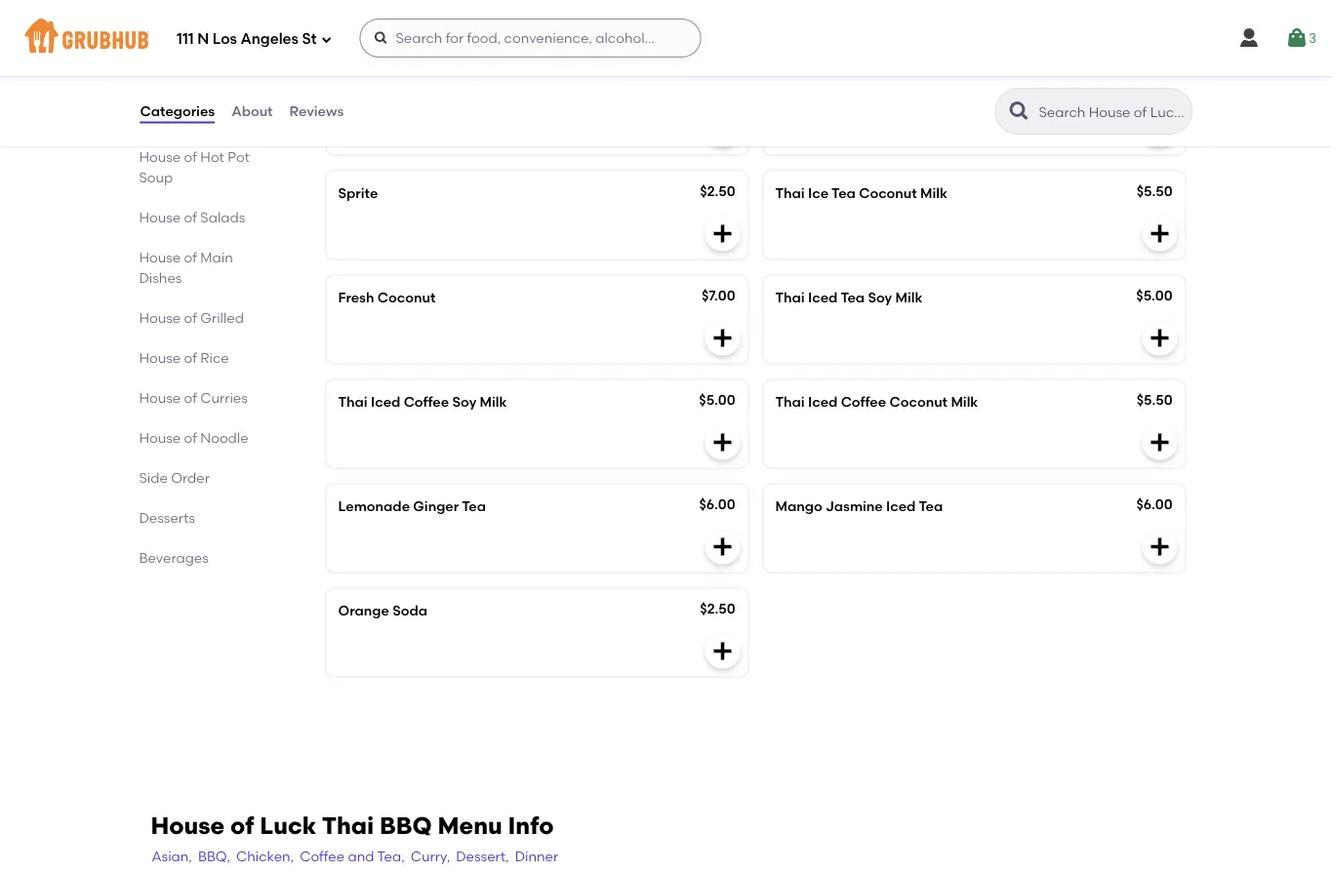 Task type: vqa. For each thing, say whether or not it's contained in the screenshot.
Categories
yes



Task type: describe. For each thing, give the bounding box(es) containing it.
grilled
[[200, 310, 244, 326]]

svg image for $2.50
[[711, 222, 735, 245]]

appetizers
[[201, 29, 273, 45]]

diet coke
[[776, 80, 841, 97]]

house of main dishes
[[139, 249, 233, 286]]

thai ice tea coconut milk
[[776, 184, 948, 201]]

orange
[[338, 602, 389, 619]]

$7.00
[[702, 287, 736, 304]]

ginger
[[413, 498, 459, 514]]

coconut for $5.00
[[890, 393, 948, 410]]

lemonade
[[338, 498, 410, 514]]

Search House of Luck Thai BBQ search field
[[1037, 103, 1187, 121]]

tea for ice
[[832, 184, 856, 201]]

house for house of specialties
[[139, 69, 181, 85]]

of for noodle
[[184, 430, 197, 447]]

thai iced tea soy milk
[[776, 289, 923, 305]]

3 button
[[1286, 21, 1317, 56]]

categories button
[[139, 76, 216, 146]]

$6.00 for mango jasmine iced tea
[[1137, 496, 1173, 512]]

house of grilled tab
[[139, 308, 276, 328]]

ice tea image
[[602, 0, 748, 50]]

svg image inside 3 button
[[1286, 26, 1309, 50]]

of for grilled
[[184, 310, 197, 326]]

thai for thai iced tea soy milk
[[776, 289, 805, 305]]

house for house of hot pot soup
[[139, 149, 181, 165]]

mango
[[776, 498, 823, 514]]

house of hot pot soup tab
[[139, 147, 276, 188]]

thai for thai iced coffee soy milk
[[338, 393, 368, 410]]

svg image for $5.50
[[1149, 222, 1172, 245]]

curry, button
[[410, 846, 451, 868]]

st
[[302, 30, 317, 48]]

house for house of appetizers
[[139, 29, 181, 45]]

$5.50 for thai ice tea coconut milk
[[1137, 182, 1173, 199]]

of for hot
[[184, 149, 197, 165]]

order
[[171, 470, 210, 487]]

house for house of luck thai bbq menu info
[[151, 812, 225, 840]]

house for house of salads
[[139, 209, 181, 226]]

dessert, button
[[455, 846, 510, 868]]

fresh coconut
[[338, 289, 436, 305]]

house of grilled
[[139, 310, 244, 326]]

thai for thai ice tea coconut milk
[[776, 184, 805, 201]]

house of curries tab
[[139, 388, 276, 408]]

chicken, button
[[235, 846, 295, 868]]

rice
[[200, 350, 229, 366]]

house of rice tab
[[139, 348, 276, 368]]

0 horizontal spatial coffee
[[300, 848, 345, 865]]

house of bowl soup tab
[[139, 107, 276, 127]]

$5.00 for thai iced tea soy milk
[[1137, 287, 1173, 304]]

side order tab
[[139, 468, 276, 489]]

of for luck
[[230, 812, 254, 840]]

thai iced coffee coconut milk
[[776, 393, 978, 410]]

house for house of main dishes
[[139, 249, 181, 266]]

beverages
[[139, 550, 209, 567]]

of for bowl
[[184, 109, 197, 125]]

desserts tab
[[139, 508, 276, 529]]

of for specialties
[[184, 69, 197, 85]]

side
[[139, 470, 168, 487]]

iced for thai iced coffee soy milk
[[371, 393, 401, 410]]

bbq, button
[[197, 846, 231, 868]]

house of specialties tab
[[139, 67, 276, 87]]

beverages tab
[[139, 548, 276, 569]]

soup inside house of hot pot soup
[[139, 169, 173, 186]]

soy for coffee
[[452, 393, 477, 410]]

milk for thai iced coffee coconut milk
[[951, 393, 978, 410]]

of for rice
[[184, 350, 197, 366]]

ice
[[808, 184, 829, 201]]

tea for ginger
[[462, 498, 486, 514]]

chicken,
[[236, 848, 294, 865]]

thai iced coffee soy milk
[[338, 393, 507, 410]]

house of salads tab
[[139, 207, 276, 228]]

lemonade ginger tea
[[338, 498, 486, 514]]

curries
[[200, 390, 248, 407]]

house of main dishes tab
[[139, 247, 276, 288]]

svg image for $5.00
[[1149, 326, 1172, 350]]

house for house of rice
[[139, 350, 181, 366]]

house for house of bowl soup
[[139, 109, 181, 125]]

orange soda
[[338, 602, 428, 619]]

house of noodle
[[139, 430, 249, 447]]

coconut for $2.50
[[859, 184, 917, 201]]

pot
[[228, 149, 250, 165]]

house of rice
[[139, 350, 229, 366]]

coffee and tea, button
[[299, 846, 406, 868]]

jasmine
[[826, 498, 883, 514]]

angeles
[[241, 30, 299, 48]]

info
[[508, 812, 554, 840]]

soy for tea
[[868, 289, 892, 305]]

house of noodle tab
[[139, 428, 276, 448]]

house of hot pot soup
[[139, 149, 250, 186]]

tea,
[[377, 848, 405, 865]]

house of curries
[[139, 390, 248, 407]]

soup inside house of bowl soup tab
[[235, 109, 269, 125]]

about button
[[231, 76, 274, 146]]

categories
[[140, 103, 215, 119]]

curry,
[[411, 848, 450, 865]]

coffee for soy
[[404, 393, 449, 410]]

$6.00 for lemonade ginger tea
[[699, 496, 736, 512]]

mango jasmine iced tea
[[776, 498, 943, 514]]

salads
[[200, 209, 245, 226]]

asian, button
[[151, 846, 193, 868]]

milk for thai iced coffee soy milk
[[480, 393, 507, 410]]

soda
[[393, 602, 428, 619]]

dinner button
[[514, 846, 559, 868]]



Task type: locate. For each thing, give the bounding box(es) containing it.
coke up reviews at the left of page
[[338, 80, 373, 97]]

$6.00
[[699, 496, 736, 512], [1137, 496, 1173, 512]]

of inside house of appetizers tab
[[184, 29, 198, 45]]

of inside house of curries tab
[[184, 390, 197, 407]]

soup up house of salads
[[139, 169, 173, 186]]

house up house of main dishes
[[139, 209, 181, 226]]

0 horizontal spatial $6.00
[[699, 496, 736, 512]]

house left bowl
[[139, 109, 181, 125]]

0 vertical spatial $5.00
[[1137, 287, 1173, 304]]

main
[[200, 249, 233, 266]]

bbq
[[380, 812, 432, 840]]

house up asian,
[[151, 812, 225, 840]]

main navigation navigation
[[0, 0, 1333, 76]]

of
[[184, 29, 198, 45], [184, 69, 197, 85], [184, 109, 197, 125], [184, 149, 197, 165], [184, 209, 197, 226], [184, 249, 197, 266], [184, 310, 197, 326], [184, 350, 197, 366], [184, 390, 197, 407], [184, 430, 197, 447], [230, 812, 254, 840]]

0 vertical spatial soup
[[235, 109, 269, 125]]

house left n
[[139, 29, 181, 45]]

house inside house of main dishes
[[139, 249, 181, 266]]

of inside house of bowl soup tab
[[184, 109, 197, 125]]

house of bowl soup
[[139, 109, 269, 125]]

1 $5.50 from the top
[[1137, 182, 1173, 199]]

1 horizontal spatial soy
[[868, 289, 892, 305]]

of inside house of grilled "tab"
[[184, 310, 197, 326]]

0 horizontal spatial soy
[[452, 393, 477, 410]]

soy
[[868, 289, 892, 305], [452, 393, 477, 410]]

$5.00 for thai iced coffee soy milk
[[699, 391, 736, 408]]

of left the hot
[[184, 149, 197, 165]]

of inside house of hot pot soup
[[184, 149, 197, 165]]

house for house of curries
[[139, 390, 181, 407]]

of left los in the left of the page
[[184, 29, 198, 45]]

coconut
[[859, 184, 917, 201], [378, 289, 436, 305], [890, 393, 948, 410]]

2 vertical spatial coconut
[[890, 393, 948, 410]]

2 coke from the left
[[806, 80, 841, 97]]

coke
[[338, 80, 373, 97], [806, 80, 841, 97]]

house down categories button
[[139, 149, 181, 165]]

of left "main"
[[184, 249, 197, 266]]

soup
[[235, 109, 269, 125], [139, 169, 173, 186]]

svg image inside main navigation navigation
[[1238, 26, 1261, 50]]

$5.50 for thai iced coffee coconut milk
[[1137, 391, 1173, 408]]

asian,
[[152, 848, 192, 865]]

fresh
[[338, 289, 374, 305]]

house up categories
[[139, 69, 181, 85]]

2 horizontal spatial coffee
[[841, 393, 887, 410]]

dishes
[[139, 270, 182, 286]]

house for house of noodle
[[139, 430, 181, 447]]

specialties
[[200, 69, 273, 85]]

house for house of grilled
[[139, 310, 181, 326]]

of left noodle
[[184, 430, 197, 447]]

of inside house of main dishes
[[184, 249, 197, 266]]

svg image
[[1238, 26, 1261, 50], [711, 222, 735, 245], [1149, 222, 1172, 245], [1149, 326, 1172, 350], [711, 535, 735, 559]]

house of specialties
[[139, 69, 273, 85]]

noodle
[[200, 430, 249, 447]]

of left curries
[[184, 390, 197, 407]]

house up side
[[139, 430, 181, 447]]

$2.50
[[700, 78, 736, 95], [1137, 78, 1173, 95], [700, 182, 736, 199], [700, 600, 736, 617]]

0 horizontal spatial $5.00
[[699, 391, 736, 408]]

bbq,
[[198, 848, 230, 865]]

asian, bbq, chicken, coffee and tea, curry, dessert, dinner
[[152, 848, 558, 865]]

of for curries
[[184, 390, 197, 407]]

0 vertical spatial $5.50
[[1137, 182, 1173, 199]]

iced for thai iced coffee coconut milk
[[808, 393, 838, 410]]

of for salads
[[184, 209, 197, 226]]

0 vertical spatial coconut
[[859, 184, 917, 201]]

svg image for $6.00
[[711, 535, 735, 559]]

$5.50
[[1137, 182, 1173, 199], [1137, 391, 1173, 408]]

soup right bowl
[[235, 109, 269, 125]]

milk for thai ice tea coconut milk
[[921, 184, 948, 201]]

of left grilled
[[184, 310, 197, 326]]

tea for iced
[[841, 289, 865, 305]]

house of appetizers tab
[[139, 27, 276, 47]]

about
[[232, 103, 273, 119]]

0 horizontal spatial coke
[[338, 80, 373, 97]]

of left bowl
[[184, 109, 197, 125]]

coffee for coconut
[[841, 393, 887, 410]]

house down dishes
[[139, 310, 181, 326]]

coffee
[[404, 393, 449, 410], [841, 393, 887, 410], [300, 848, 345, 865]]

1 vertical spatial coconut
[[378, 289, 436, 305]]

of left the salads
[[184, 209, 197, 226]]

of inside house of specialties tab
[[184, 69, 197, 85]]

n
[[197, 30, 209, 48]]

of left rice at top left
[[184, 350, 197, 366]]

house
[[139, 29, 181, 45], [139, 69, 181, 85], [139, 109, 181, 125], [139, 149, 181, 165], [139, 209, 181, 226], [139, 249, 181, 266], [139, 310, 181, 326], [139, 350, 181, 366], [139, 390, 181, 407], [139, 430, 181, 447], [151, 812, 225, 840]]

of for appetizers
[[184, 29, 198, 45]]

iced
[[808, 289, 838, 305], [371, 393, 401, 410], [808, 393, 838, 410], [886, 498, 916, 514]]

house of appetizers
[[139, 29, 273, 45]]

milk for thai iced tea soy milk
[[896, 289, 923, 305]]

1 vertical spatial soy
[[452, 393, 477, 410]]

reviews
[[290, 103, 344, 119]]

los
[[213, 30, 237, 48]]

$5.00
[[1137, 287, 1173, 304], [699, 391, 736, 408]]

1 vertical spatial soup
[[139, 169, 173, 186]]

0 vertical spatial soy
[[868, 289, 892, 305]]

of inside house of salads tab
[[184, 209, 197, 226]]

1 horizontal spatial coffee
[[404, 393, 449, 410]]

reviews button
[[289, 76, 345, 146]]

Search for food, convenience, alcohol... search field
[[360, 19, 701, 58]]

bowl
[[200, 109, 232, 125]]

house inside house of hot pot soup
[[139, 149, 181, 165]]

of inside house of rice tab
[[184, 350, 197, 366]]

2 $6.00 from the left
[[1137, 496, 1173, 512]]

dinner
[[515, 848, 558, 865]]

of for main
[[184, 249, 197, 266]]

hot
[[200, 149, 224, 165]]

house down "house of rice"
[[139, 390, 181, 407]]

of up categories
[[184, 69, 197, 85]]

iced for thai iced tea soy milk
[[808, 289, 838, 305]]

0 horizontal spatial soup
[[139, 169, 173, 186]]

1 horizontal spatial coke
[[806, 80, 841, 97]]

111 n los angeles st
[[177, 30, 317, 48]]

1 vertical spatial $5.00
[[699, 391, 736, 408]]

house of salads
[[139, 209, 245, 226]]

tea
[[832, 184, 856, 201], [841, 289, 865, 305], [462, 498, 486, 514], [919, 498, 943, 514]]

and
[[348, 848, 374, 865]]

of inside house of noodle tab
[[184, 430, 197, 447]]

1 vertical spatial $5.50
[[1137, 391, 1173, 408]]

house inside "tab"
[[139, 310, 181, 326]]

side order
[[139, 470, 210, 487]]

2 $5.50 from the top
[[1137, 391, 1173, 408]]

of up chicken,
[[230, 812, 254, 840]]

1 horizontal spatial $5.00
[[1137, 287, 1173, 304]]

desserts
[[139, 510, 195, 527]]

menu
[[438, 812, 502, 840]]

house up dishes
[[139, 249, 181, 266]]

house down the house of grilled
[[139, 350, 181, 366]]

luck
[[260, 812, 317, 840]]

coke right diet
[[806, 80, 841, 97]]

1 horizontal spatial soup
[[235, 109, 269, 125]]

thai for thai iced coffee coconut milk
[[776, 393, 805, 410]]

milk
[[921, 184, 948, 201], [896, 289, 923, 305], [480, 393, 507, 410], [951, 393, 978, 410]]

house of luck thai bbq menu info
[[151, 812, 554, 840]]

thai
[[776, 184, 805, 201], [776, 289, 805, 305], [338, 393, 368, 410], [776, 393, 805, 410], [322, 812, 374, 840]]

1 $6.00 from the left
[[699, 496, 736, 512]]

sprite
[[338, 184, 378, 201]]

search icon image
[[1008, 100, 1031, 123]]

svg image
[[1286, 26, 1309, 50], [373, 30, 389, 46], [321, 34, 332, 45], [1149, 118, 1172, 141], [711, 326, 735, 350], [711, 431, 735, 454], [1149, 431, 1172, 454], [1149, 535, 1172, 559], [711, 640, 735, 663]]

dessert,
[[456, 848, 509, 865]]

1 horizontal spatial $6.00
[[1137, 496, 1173, 512]]

3
[[1309, 30, 1317, 46]]

111
[[177, 30, 194, 48]]

1 coke from the left
[[338, 80, 373, 97]]

diet
[[776, 80, 803, 97]]



